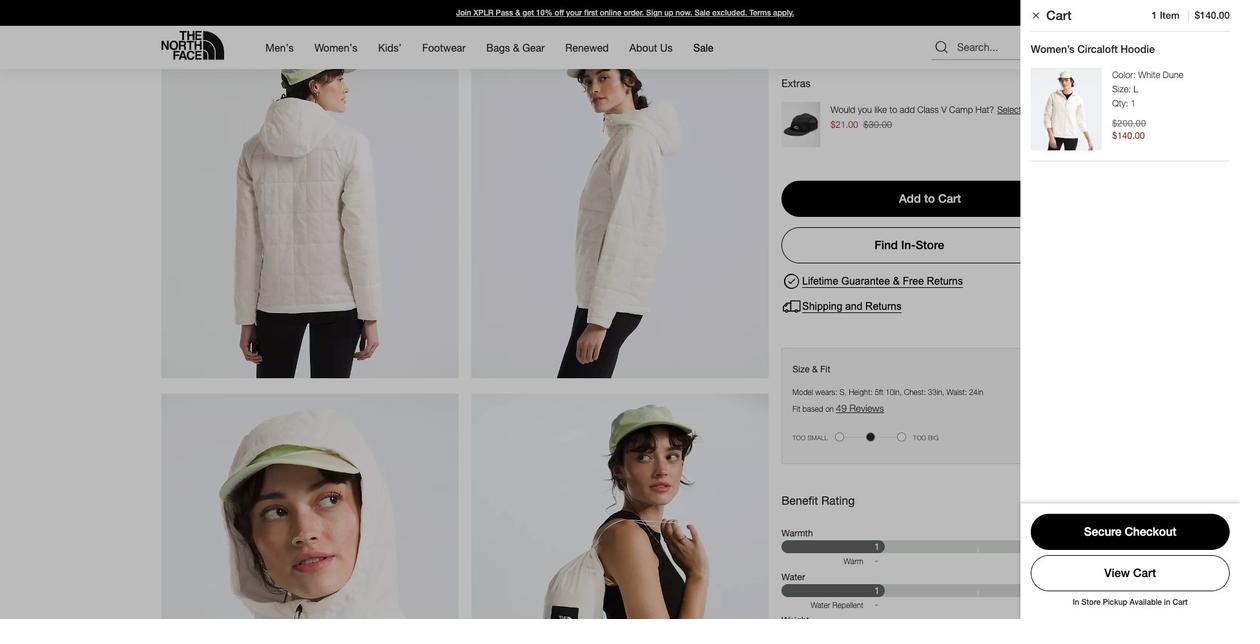 Task type: locate. For each thing, give the bounding box(es) containing it.
close image
[[1060, 10, 1077, 16]]

search all image
[[934, 40, 950, 55]]

class v camp hat image
[[782, 102, 821, 147]]



Task type: describe. For each thing, give the bounding box(es) containing it.
Search search field
[[932, 35, 1048, 60]]

close image
[[1031, 10, 1042, 21]]

the north face home page image
[[162, 31, 224, 60]]

women's circaloft hoodie image
[[1031, 68, 1102, 150]]



Task type: vqa. For each thing, say whether or not it's contained in the screenshot.
@theelee9 shop the look
no



